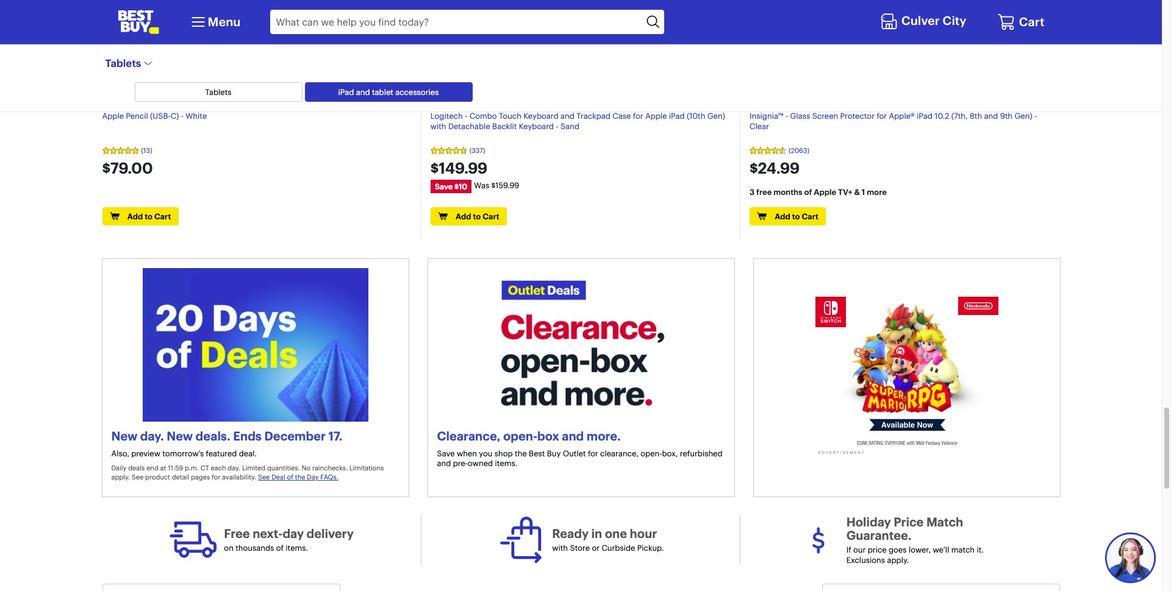 Task type: describe. For each thing, give the bounding box(es) containing it.
deals
[[128, 465, 145, 473]]

protector
[[841, 111, 875, 121]]

was $159.99
[[474, 180, 519, 190]]

ipad inside the insignia™ - glass screen protector for apple® ipad 10.2 (7th, 8th and 9th gen) - clear
[[917, 111, 933, 121]]

delivery
[[307, 526, 354, 542]]

hour
[[630, 526, 657, 542]]

$79.00
[[102, 159, 153, 178]]

day. inside daily deals end at 11:59 p.m. ct each day. limited quantities. no rainchecks. limitations apply. see product detail pages for availability.
[[228, 465, 240, 473]]

day
[[307, 473, 319, 482]]

price
[[868, 545, 887, 555]]

see deal of the day faqs.
[[258, 473, 339, 482]]

and up outlet
[[562, 429, 584, 444]]

pencil
[[126, 111, 148, 121]]

you
[[479, 449, 493, 459]]

- left 'sand'
[[556, 121, 559, 131]]

limitations
[[350, 465, 384, 473]]

3 free months of apple tv+ & 1 more
[[750, 187, 887, 197]]

(13) link
[[102, 146, 412, 155]]

outlet
[[563, 449, 586, 459]]

limited
[[242, 465, 266, 473]]

holiday price match guarantee. link
[[847, 515, 964, 544]]

daily deals end at 11:59 p.m. ct each day. limited quantities. no rainchecks. limitations apply. see product detail pages for availability.
[[111, 465, 384, 482]]

in
[[592, 526, 602, 542]]

menu button
[[188, 12, 241, 32]]

and inside the insignia™ - glass screen protector for apple® ipad 10.2 (7th, 8th and 9th gen) - clear
[[985, 111, 998, 121]]

gen) inside the insignia™ - glass screen protector for apple® ipad 10.2 (7th, 8th and 9th gen) - clear
[[1015, 111, 1033, 121]]

sand
[[561, 121, 580, 131]]

17.
[[329, 429, 343, 444]]

add to cart for $24.99
[[775, 211, 819, 221]]

ipad inside logitech - combo touch keyboard and trackpad case for apple ipad (10th gen) with detachable backlit keyboard - sand
[[669, 111, 685, 121]]

guarantee.
[[847, 528, 912, 544]]

box
[[538, 429, 559, 444]]

and left pre- on the bottom left of page
[[437, 459, 451, 469]]

1 to from the left
[[145, 211, 153, 221]]

trackpad
[[577, 111, 611, 121]]

december
[[264, 429, 326, 444]]

- left glass
[[786, 111, 788, 121]]

(13)
[[141, 146, 152, 155]]

apple inside logitech - combo touch keyboard and trackpad case for apple ipad (10th gen) with detachable backlit keyboard - sand
[[646, 111, 667, 121]]

1 add from the left
[[127, 211, 143, 221]]

accessories
[[396, 87, 439, 97]]

0 vertical spatial keyboard
[[524, 111, 559, 121]]

- up detachable
[[465, 111, 468, 121]]

faqs.
[[321, 473, 339, 482]]

it.
[[977, 545, 984, 555]]

20 days of deals image
[[142, 269, 368, 422]]

holiday
[[847, 515, 891, 530]]

case
[[613, 111, 631, 121]]

culver city button
[[880, 10, 970, 34]]

&
[[854, 187, 860, 197]]

gen) inside logitech - combo touch keyboard and trackpad case for apple ipad (10th gen) with detachable backlit keyboard - sand
[[708, 111, 725, 121]]

save inside 'clearance, open-box and more. save when you shop the best buy outlet for clearance, open-box, refurbished and pre-owned items.'
[[437, 449, 455, 459]]

0 horizontal spatial open-
[[503, 429, 538, 444]]

thousands
[[236, 543, 274, 553]]

9th
[[1001, 111, 1013, 121]]

insignia™ - glass screen protector for apple® ipad 10.2 (7th, 8th and 9th gen) - clear
[[750, 111, 1037, 131]]

ipad inside button
[[338, 87, 354, 97]]

for inside the insignia™ - glass screen protector for apple® ipad 10.2 (7th, 8th and 9th gen) - clear
[[877, 111, 887, 121]]

cart for logitech - combo touch keyboard and trackpad case for apple ipad (10th gen) with detachable backlit keyboard - sand
[[483, 211, 499, 221]]

of inside free next-day delivery on thousands of items.
[[276, 543, 284, 553]]

rainchecks.
[[312, 465, 348, 473]]

clearance, open-box and more. link
[[437, 429, 621, 444]]

1
[[862, 187, 865, 197]]

- right c)
[[181, 111, 184, 121]]

to for $149.99
[[473, 211, 481, 221]]

best
[[529, 449, 545, 459]]

featured
[[206, 449, 237, 459]]

1 vertical spatial the
[[295, 473, 305, 482]]

(10th
[[687, 111, 706, 121]]

one
[[605, 526, 627, 542]]

ipad and tablet accessories button
[[305, 82, 473, 102]]

1 horizontal spatial open-
[[641, 449, 662, 459]]

pickup.
[[637, 543, 664, 553]]

and inside the ipad and tablet accessories button
[[356, 87, 370, 97]]

new day. new deals. ends december 17. also, preview tomorrow's featured deal.
[[111, 429, 343, 459]]

quantities.
[[267, 465, 300, 473]]

free next-day delivery on thousands of items.
[[224, 526, 354, 553]]

months
[[774, 187, 803, 197]]

clearance,
[[437, 429, 501, 444]]

menu
[[208, 14, 241, 29]]

(337) link
[[431, 146, 731, 155]]

best buy help human beacon image
[[1105, 532, 1157, 584]]

shop
[[495, 449, 513, 459]]

$10
[[455, 182, 468, 192]]

logitech
[[431, 111, 463, 121]]

with inside ready in one hour with store or curbside pickup.
[[552, 543, 568, 553]]

box,
[[662, 449, 678, 459]]

white
[[186, 111, 207, 121]]

deal
[[272, 473, 285, 482]]

culver city
[[902, 13, 967, 28]]

or
[[592, 543, 600, 553]]

pre-
[[453, 459, 468, 469]]

2 horizontal spatial of
[[804, 187, 812, 197]]



Task type: vqa. For each thing, say whether or not it's contained in the screenshot.
the Keyboard
yes



Task type: locate. For each thing, give the bounding box(es) containing it.
add to cart button for $24.99
[[750, 207, 826, 226]]

add to cart button for $149.99
[[431, 207, 507, 226]]

detachable
[[448, 121, 490, 131]]

ct
[[201, 465, 209, 473]]

2 horizontal spatial apple
[[814, 187, 837, 197]]

holiday price match guarantee. if our price goes lower, we'll match it. exclusions apply.
[[847, 515, 984, 566]]

items. inside 'clearance, open-box and more. save when you shop the best buy outlet for clearance, open-box, refurbished and pre-owned items.'
[[495, 459, 518, 469]]

for right case
[[633, 111, 643, 121]]

1 vertical spatial open-
[[641, 449, 662, 459]]

the left best
[[515, 449, 527, 459]]

each
[[211, 465, 226, 473]]

gen) right (10th
[[708, 111, 725, 121]]

0 vertical spatial open-
[[503, 429, 538, 444]]

tablets down bestbuy.com image
[[105, 57, 141, 70]]

for inside logitech - combo touch keyboard and trackpad case for apple ipad (10th gen) with detachable backlit keyboard - sand
[[633, 111, 643, 121]]

more
[[867, 187, 887, 197]]

tomorrow's
[[162, 449, 204, 459]]

add down months
[[775, 211, 791, 221]]

keyboard right touch
[[524, 111, 559, 121]]

apple pencil (usb-c) - white
[[102, 111, 207, 121]]

cart
[[1019, 14, 1045, 29], [154, 211, 171, 221], [483, 211, 499, 221], [802, 211, 819, 221]]

save left $10 at the left of page
[[435, 182, 453, 192]]

keyboard
[[524, 111, 559, 121], [519, 121, 554, 131]]

more.
[[587, 429, 621, 444]]

1 vertical spatial save
[[437, 449, 455, 459]]

1 horizontal spatial ipad
[[669, 111, 685, 121]]

day.
[[140, 429, 164, 444], [228, 465, 240, 473]]

free next-day delivery link
[[224, 526, 354, 542]]

no
[[302, 465, 311, 473]]

save $10
[[435, 182, 468, 192]]

add to cart
[[127, 211, 171, 221], [456, 211, 499, 221], [775, 211, 819, 221]]

end
[[147, 465, 159, 473]]

advertisement
[[819, 451, 865, 455]]

0 horizontal spatial tablets
[[105, 57, 141, 70]]

save
[[435, 182, 453, 192], [437, 449, 455, 459]]

owned
[[468, 459, 493, 469]]

to down months
[[792, 211, 800, 221]]

0 horizontal spatial add to cart button
[[102, 207, 178, 226]]

0 vertical spatial items.
[[495, 459, 518, 469]]

(7th,
[[952, 111, 968, 121]]

1 add to cart from the left
[[127, 211, 171, 221]]

screen
[[813, 111, 838, 121]]

insignia™ - glass screen protector for apple® ipad 10.2 (7th, 8th and 9th gen) - clear link
[[750, 111, 1051, 132]]

to down $79.00
[[145, 211, 153, 221]]

0 horizontal spatial of
[[276, 543, 284, 553]]

1 vertical spatial keyboard
[[519, 121, 554, 131]]

0 horizontal spatial with
[[431, 121, 446, 131]]

1 horizontal spatial the
[[515, 449, 527, 459]]

1 new from the left
[[111, 429, 137, 444]]

apply.
[[887, 556, 909, 566]]

logitech - combo touch keyboard and trackpad case for apple ipad (10th gen) with detachable backlit keyboard - sand link
[[431, 111, 731, 132]]

0 vertical spatial tablets
[[105, 57, 141, 70]]

1 vertical spatial tablets
[[205, 87, 232, 97]]

11:59
[[168, 465, 183, 473]]

open- right clearance,
[[641, 449, 662, 459]]

add to cart for $149.99
[[456, 211, 499, 221]]

0 horizontal spatial items.
[[286, 543, 308, 553]]

next-
[[253, 526, 283, 542]]

0 vertical spatial day.
[[140, 429, 164, 444]]

save up pre- on the bottom left of page
[[437, 449, 455, 459]]

tablets up white
[[205, 87, 232, 97]]

apple right case
[[646, 111, 667, 121]]

exclusions
[[847, 556, 885, 566]]

goes
[[889, 545, 907, 555]]

0 horizontal spatial the
[[295, 473, 305, 482]]

0 horizontal spatial ipad
[[338, 87, 354, 97]]

apple left tv+
[[814, 187, 837, 197]]

of
[[804, 187, 812, 197], [287, 473, 293, 482], [276, 543, 284, 553]]

1 horizontal spatial with
[[552, 543, 568, 553]]

items. down day
[[286, 543, 308, 553]]

1 vertical spatial day.
[[228, 465, 240, 473]]

0 vertical spatial with
[[431, 121, 446, 131]]

2 horizontal spatial ipad
[[917, 111, 933, 121]]

items. down shop
[[495, 459, 518, 469]]

tablets button down bestbuy.com image
[[103, 45, 153, 82]]

1 horizontal spatial tablets
[[205, 87, 232, 97]]

our
[[854, 545, 866, 555]]

ipad left 'tablet'
[[338, 87, 354, 97]]

to
[[145, 211, 153, 221], [473, 211, 481, 221], [792, 211, 800, 221]]

3 free months of apple tv+ & 1 more button
[[750, 187, 889, 197]]

apple left pencil
[[102, 111, 124, 121]]

on
[[224, 543, 234, 553]]

clearance,
[[600, 449, 639, 459]]

and left 'tablet'
[[356, 87, 370, 97]]

1 vertical spatial of
[[287, 473, 293, 482]]

1 horizontal spatial items.
[[495, 459, 518, 469]]

items. inside free next-day delivery on thousands of items.
[[286, 543, 308, 553]]

gen) right 9th
[[1015, 111, 1033, 121]]

availability.
[[222, 473, 256, 482]]

2 horizontal spatial add to cart
[[775, 211, 819, 221]]

and right 8th
[[985, 111, 998, 121]]

-
[[181, 111, 184, 121], [465, 111, 468, 121], [786, 111, 788, 121], [1035, 111, 1037, 121], [556, 121, 559, 131]]

to for $24.99
[[792, 211, 800, 221]]

day. up availability.
[[228, 465, 240, 473]]

1 horizontal spatial apple
[[646, 111, 667, 121]]

refurbished
[[680, 449, 723, 459]]

match
[[952, 545, 975, 555]]

add to cart down months
[[775, 211, 819, 221]]

city
[[943, 13, 967, 28]]

with down ready
[[552, 543, 568, 553]]

for left the "apple®"
[[877, 111, 887, 121]]

1 vertical spatial items.
[[286, 543, 308, 553]]

2 horizontal spatial add
[[775, 211, 791, 221]]

price
[[894, 515, 924, 530]]

insignia™
[[750, 111, 784, 121]]

1 horizontal spatial new
[[167, 429, 193, 444]]

new day. new deals. ends december 17. link
[[111, 429, 343, 444]]

add to cart button down $10 at the left of page
[[431, 207, 507, 226]]

Type to search. Navigate forward to hear suggestions text field
[[270, 10, 643, 34]]

match
[[927, 515, 964, 530]]

1 add to cart button from the left
[[102, 207, 178, 226]]

add for $24.99
[[775, 211, 791, 221]]

1 horizontal spatial of
[[287, 473, 293, 482]]

cart for insignia™ - glass screen protector for apple® ipad 10.2 (7th, 8th and 9th gen) - clear
[[802, 211, 819, 221]]

the inside 'clearance, open-box and more. save when you shop the best buy outlet for clearance, open-box, refurbished and pre-owned items.'
[[515, 449, 527, 459]]

0 horizontal spatial add
[[127, 211, 143, 221]]

(2063) link
[[750, 146, 1051, 155]]

0 vertical spatial the
[[515, 449, 527, 459]]

for down each
[[212, 473, 220, 482]]

pages
[[191, 473, 210, 482]]

deals.
[[196, 429, 230, 444]]

2 new from the left
[[167, 429, 193, 444]]

cart icon image
[[998, 13, 1016, 31]]

for inside daily deals end at 11:59 p.m. ct each day. limited quantities. no rainchecks. limitations apply. see product detail pages for availability.
[[212, 473, 220, 482]]

deal.
[[239, 449, 257, 459]]

1 horizontal spatial add to cart button
[[431, 207, 507, 226]]

1 horizontal spatial add to cart
[[456, 211, 499, 221]]

new
[[111, 429, 137, 444], [167, 429, 193, 444]]

2 add to cart from the left
[[456, 211, 499, 221]]

and inside logitech - combo touch keyboard and trackpad case for apple ipad (10th gen) with detachable backlit keyboard - sand
[[561, 111, 575, 121]]

when
[[457, 449, 477, 459]]

free
[[224, 526, 250, 542]]

day
[[283, 526, 304, 542]]

to down was
[[473, 211, 481, 221]]

also,
[[111, 449, 129, 459]]

of down free next-day delivery link on the left
[[276, 543, 284, 553]]

for right outlet
[[588, 449, 598, 459]]

2 gen) from the left
[[1015, 111, 1033, 121]]

see
[[258, 473, 270, 482]]

$159.99
[[492, 180, 519, 190]]

0 vertical spatial of
[[804, 187, 812, 197]]

2 to from the left
[[473, 211, 481, 221]]

day. inside new day. new deals. ends december 17. also, preview tomorrow's featured deal.
[[140, 429, 164, 444]]

ready in one hour with store or curbside pickup.
[[552, 526, 664, 553]]

0 horizontal spatial gen)
[[708, 111, 725, 121]]

ipad left (10th
[[669, 111, 685, 121]]

add down $10 at the left of page
[[456, 211, 471, 221]]

0 vertical spatial save
[[435, 182, 453, 192]]

clear
[[750, 121, 769, 131]]

add for $149.99
[[456, 211, 471, 221]]

was
[[474, 180, 489, 190]]

product
[[145, 473, 170, 482]]

with inside logitech - combo touch keyboard and trackpad case for apple ipad (10th gen) with detachable backlit keyboard - sand
[[431, 121, 446, 131]]

ipad left 10.2
[[917, 111, 933, 121]]

(337)
[[470, 146, 485, 155]]

add down $79.00
[[127, 211, 143, 221]]

2 vertical spatial of
[[276, 543, 284, 553]]

touch
[[499, 111, 522, 121]]

of right months
[[804, 187, 812, 197]]

we'll
[[933, 545, 950, 555]]

backlit
[[492, 121, 517, 131]]

ends
[[233, 429, 262, 444]]

3 to from the left
[[792, 211, 800, 221]]

- right 9th
[[1035, 111, 1037, 121]]

3 add to cart button from the left
[[750, 207, 826, 226]]

open- up shop
[[503, 429, 538, 444]]

3 add to cart from the left
[[775, 211, 819, 221]]

advertisement region
[[815, 297, 999, 449]]

apple®
[[889, 111, 915, 121]]

keyboard down touch
[[519, 121, 554, 131]]

p.m.
[[185, 465, 199, 473]]

detail
[[172, 473, 189, 482]]

add to cart down was
[[456, 211, 499, 221]]

lower,
[[909, 545, 931, 555]]

0 horizontal spatial new
[[111, 429, 137, 444]]

outlet deals. clearance, open-box and more. image
[[468, 269, 694, 422]]

bestbuy.com image
[[117, 10, 159, 34]]

ready in one hour link
[[552, 526, 657, 542]]

1 gen) from the left
[[708, 111, 725, 121]]

the down no
[[295, 473, 305, 482]]

0 horizontal spatial to
[[145, 211, 153, 221]]

clearance, open-box and more. save when you shop the best buy outlet for clearance, open-box, refurbished and pre-owned items.
[[437, 429, 723, 469]]

0 horizontal spatial add to cart
[[127, 211, 171, 221]]

1 horizontal spatial day.
[[228, 465, 240, 473]]

0 horizontal spatial apple
[[102, 111, 124, 121]]

2 add from the left
[[456, 211, 471, 221]]

1 horizontal spatial add
[[456, 211, 471, 221]]

2 add to cart button from the left
[[431, 207, 507, 226]]

see deal of the day faqs. link
[[258, 473, 339, 482]]

for inside 'clearance, open-box and more. save when you shop the best buy outlet for clearance, open-box, refurbished and pre-owned items.'
[[588, 449, 598, 459]]

open-
[[503, 429, 538, 444], [641, 449, 662, 459]]

new up tomorrow's
[[167, 429, 193, 444]]

culver
[[902, 13, 940, 28]]

cart for apple pencil (usb-c) - white
[[154, 211, 171, 221]]

with down logitech
[[431, 121, 446, 131]]

and up 'sand'
[[561, 111, 575, 121]]

day. up preview at the left bottom of the page
[[140, 429, 164, 444]]

of down quantities.
[[287, 473, 293, 482]]

add to cart button down months
[[750, 207, 826, 226]]

tv+
[[838, 187, 853, 197]]

0 horizontal spatial day.
[[140, 429, 164, 444]]

tablets button up white
[[135, 82, 302, 102]]

glass
[[791, 111, 810, 121]]

new up also,
[[111, 429, 137, 444]]

3 add from the left
[[775, 211, 791, 221]]

apple
[[102, 111, 124, 121], [646, 111, 667, 121], [814, 187, 837, 197]]

items.
[[495, 459, 518, 469], [286, 543, 308, 553]]

add to cart button down $79.00
[[102, 207, 178, 226]]

1 vertical spatial with
[[552, 543, 568, 553]]

logitech - combo touch keyboard and trackpad case for apple ipad (10th gen) with detachable backlit keyboard - sand
[[431, 111, 725, 131]]

add to cart down $79.00
[[127, 211, 171, 221]]

2 horizontal spatial add to cart button
[[750, 207, 826, 226]]

2 horizontal spatial to
[[792, 211, 800, 221]]

at
[[160, 465, 166, 473]]

ipad
[[338, 87, 354, 97], [669, 111, 685, 121], [917, 111, 933, 121]]

1 horizontal spatial to
[[473, 211, 481, 221]]

buy
[[547, 449, 561, 459]]

1 horizontal spatial gen)
[[1015, 111, 1033, 121]]



